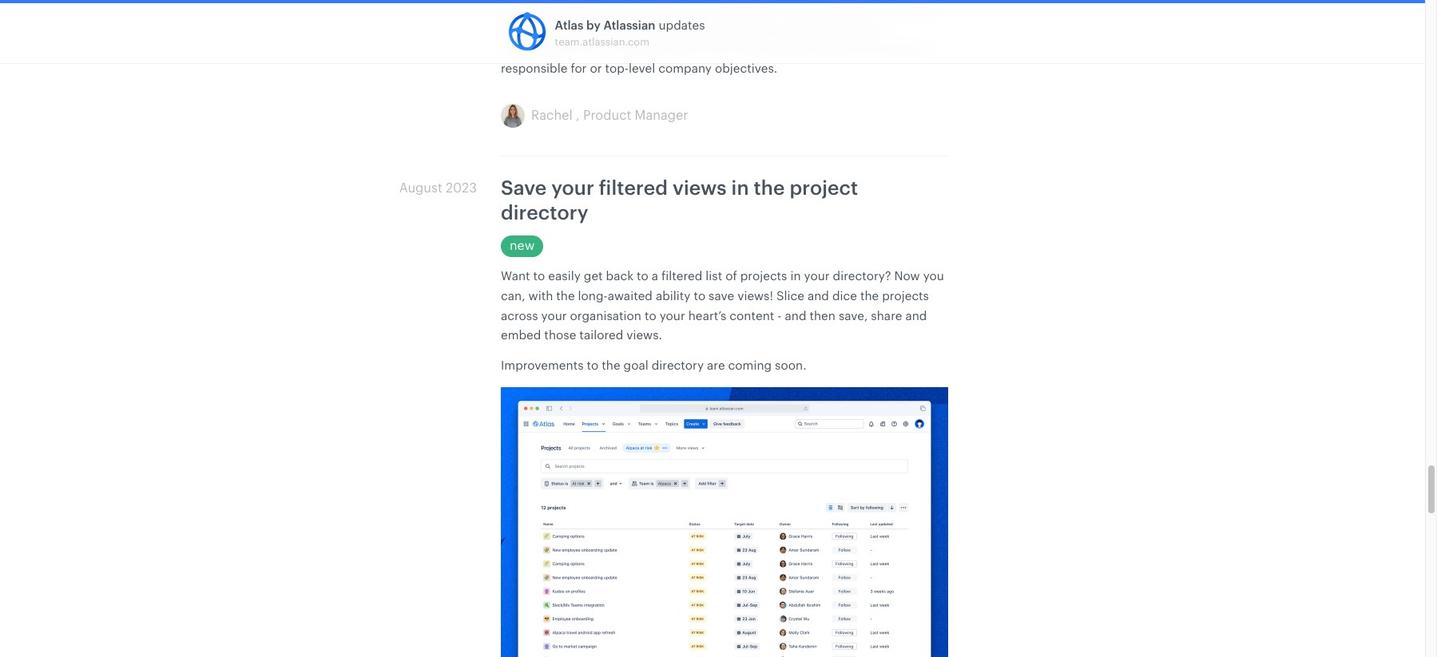 Task type: locate. For each thing, give the bounding box(es) containing it.
updates
[[659, 20, 705, 32]]

objectives.
[[715, 64, 778, 75]]

1 horizontal spatial -
[[778, 311, 782, 323]]

0 horizontal spatial easily
[[548, 271, 581, 283]]

rachel
[[531, 110, 573, 122]]

1 horizontal spatial easily
[[694, 24, 726, 36]]

easily inside want to easily get back to a filtered list of projects in your directory? now you can, with the long-awaited ability to save views! slice and dice the projects across your organisation to your heart's content - and then save, share and embed those tailored views.
[[548, 271, 581, 283]]

you inside want to easily get back to a filtered list of projects in your directory? now you can, with the long-awaited ability to save views! slice and dice the projects across your organisation to your heart's content - and then save, share and embed those tailored views.
[[923, 271, 944, 283]]

your up slice
[[804, 271, 830, 283]]

get
[[584, 271, 603, 283]]

you up or
[[584, 44, 605, 56]]

to up for
[[569, 44, 581, 56]]

we're thrilled to announce that this functionality is now available in the goals directory as well, enabling you to easily report on the goals that are meaningful to you - whether they're your team's goals, goals you're directly responsible for or top-level company objectives.
[[501, 4, 939, 75]]

atlas by atlassian updates
[[555, 20, 705, 32]]

you up they're
[[655, 24, 676, 36]]

coming
[[728, 361, 772, 373]]

that up the 'updates'
[[655, 4, 677, 16]]

0 vertical spatial easily
[[694, 24, 726, 36]]

- up top-
[[608, 44, 612, 56]]

1 vertical spatial projects
[[882, 291, 929, 303]]

goals down now
[[808, 24, 839, 36]]

save
[[709, 291, 735, 303]]

filtered
[[662, 271, 703, 283]]

atlassian
[[604, 20, 656, 32]]

team's
[[737, 44, 774, 56]]

embed
[[501, 330, 541, 342]]

to up heart's
[[694, 291, 706, 303]]

easily down this
[[694, 24, 726, 36]]

improvements
[[501, 361, 584, 373]]

responsible
[[501, 64, 568, 75]]

easily
[[694, 24, 726, 36], [548, 271, 581, 283]]

1 vertical spatial easily
[[548, 271, 581, 283]]

the
[[887, 4, 905, 16], [786, 24, 805, 36], [556, 291, 575, 303], [861, 291, 879, 303], [602, 361, 621, 373]]

goals,
[[777, 44, 812, 56]]

of
[[726, 271, 737, 283]]

projects up the views!
[[741, 271, 787, 283]]

easily inside we're thrilled to announce that this functionality is now available in the goals directory as well, enabling you to easily report on the goals that are meaningful to you - whether they're your team's goals, goals you're directly responsible for or top-level company objectives.
[[694, 24, 726, 36]]

and up the then
[[808, 291, 829, 303]]

0 horizontal spatial -
[[608, 44, 612, 56]]

2 horizontal spatial and
[[906, 311, 927, 323]]

- inside want to easily get back to a filtered list of projects in your directory? now you can, with the long-awaited ability to save views! slice and dice the projects across your organisation to your heart's content - and then save, share and embed those tailored views.
[[778, 311, 782, 323]]

we're
[[501, 4, 532, 16]]

1 horizontal spatial in
[[873, 4, 884, 16]]

2 vertical spatial goals
[[815, 44, 846, 56]]

atlas by atlassian updates image
[[507, 12, 547, 52]]

0 vertical spatial are
[[868, 24, 886, 36]]

in
[[873, 4, 884, 16], [791, 271, 801, 283]]

to up by
[[579, 4, 591, 16]]

0 vertical spatial you
[[655, 24, 676, 36]]

soon.
[[775, 361, 807, 373]]

august
[[399, 182, 443, 195]]

with
[[529, 291, 553, 303]]

1 vertical spatial in
[[791, 271, 801, 283]]

organisation
[[570, 311, 642, 323]]

and
[[808, 291, 829, 303], [785, 311, 807, 323], [906, 311, 927, 323]]

0 vertical spatial -
[[608, 44, 612, 56]]

tailored
[[580, 330, 624, 342]]

1 vertical spatial directory
[[652, 361, 704, 373]]

manager
[[635, 110, 688, 122]]

are up 'you're'
[[868, 24, 886, 36]]

1 vertical spatial are
[[707, 361, 725, 373]]

and down slice
[[785, 311, 807, 323]]

that down available
[[842, 24, 865, 36]]

-
[[608, 44, 612, 56], [778, 311, 782, 323]]

whether
[[616, 44, 663, 56]]

1 horizontal spatial that
[[842, 24, 865, 36]]

you
[[655, 24, 676, 36], [584, 44, 605, 56], [923, 271, 944, 283]]

goals right 'goals,'
[[815, 44, 846, 56]]

2 vertical spatial you
[[923, 271, 944, 283]]

in up slice
[[791, 271, 801, 283]]

rachel , product manager
[[531, 110, 688, 122]]

projects down now
[[882, 291, 929, 303]]

you're
[[849, 44, 884, 56]]

your
[[708, 44, 734, 56], [804, 271, 830, 283], [541, 311, 567, 323], [660, 311, 685, 323]]

level
[[629, 64, 655, 75]]

to up with
[[533, 271, 545, 283]]

in right available
[[873, 4, 884, 16]]

improvements to the goal directory are coming soon.
[[501, 361, 807, 373]]

0 vertical spatial that
[[655, 4, 677, 16]]

0 horizontal spatial in
[[791, 271, 801, 283]]

slice
[[777, 291, 805, 303]]

are inside we're thrilled to announce that this functionality is now available in the goals directory as well, enabling you to easily report on the goals that are meaningful to you - whether they're your team's goals, goals you're directly responsible for or top-level company objectives.
[[868, 24, 886, 36]]

1 vertical spatial you
[[584, 44, 605, 56]]

now
[[895, 271, 920, 283]]

content
[[730, 311, 775, 323]]

0 vertical spatial projects
[[741, 271, 787, 283]]

available
[[819, 4, 870, 16]]

long-
[[578, 291, 608, 303]]

functionality
[[705, 4, 777, 16]]

heart's
[[689, 311, 727, 323]]

2 horizontal spatial you
[[923, 271, 944, 283]]

1 vertical spatial -
[[778, 311, 782, 323]]

team.atlassian.com link
[[555, 37, 705, 47]]

to
[[579, 4, 591, 16], [679, 24, 691, 36], [569, 44, 581, 56], [533, 271, 545, 283], [637, 271, 649, 283], [694, 291, 706, 303], [645, 311, 657, 323], [587, 361, 599, 373]]

the left goal
[[602, 361, 621, 373]]

team.atlassian.com
[[555, 37, 650, 47]]

your up the objectives.
[[708, 44, 734, 56]]

projects
[[741, 271, 787, 283], [882, 291, 929, 303]]

goals up directly
[[909, 4, 939, 16]]

that
[[655, 4, 677, 16], [842, 24, 865, 36]]

want to easily get back to a filtered list of projects in your directory? now you can, with the long-awaited ability to save views! slice and dice the projects across your organisation to your heart's content - and then save, share and embed those tailored views.
[[501, 271, 944, 342]]

is
[[780, 4, 789, 16]]

easily left get
[[548, 271, 581, 283]]

- down slice
[[778, 311, 782, 323]]

1 horizontal spatial are
[[868, 24, 886, 36]]

to down tailored
[[587, 361, 599, 373]]

want
[[501, 271, 530, 283]]

1 horizontal spatial you
[[655, 24, 676, 36]]

directory right goal
[[652, 361, 704, 373]]

to left a
[[637, 271, 649, 283]]

enabling
[[602, 24, 652, 36]]

are
[[868, 24, 886, 36], [707, 361, 725, 373]]

announce
[[594, 4, 652, 16]]

0 vertical spatial directory
[[501, 24, 553, 36]]

directory
[[501, 24, 553, 36], [652, 361, 704, 373]]

product
[[583, 110, 632, 122]]

the up directly
[[887, 4, 905, 16]]

are left coming
[[707, 361, 725, 373]]

you right now
[[923, 271, 944, 283]]

then
[[810, 311, 836, 323]]

1 vertical spatial that
[[842, 24, 865, 36]]

the down 'directory?' at the top right of the page
[[861, 291, 879, 303]]

directory up meaningful
[[501, 24, 553, 36]]

report
[[730, 24, 765, 36]]

and right share
[[906, 311, 927, 323]]

goals
[[909, 4, 939, 16], [808, 24, 839, 36], [815, 44, 846, 56]]

list
[[706, 271, 723, 283]]

they're
[[666, 44, 705, 56]]

directory?
[[833, 271, 891, 283]]

0 vertical spatial in
[[873, 4, 884, 16]]

on
[[768, 24, 783, 36]]

0 horizontal spatial directory
[[501, 24, 553, 36]]



Task type: describe. For each thing, give the bounding box(es) containing it.
directory inside we're thrilled to announce that this functionality is now available in the goals directory as well, enabling you to easily report on the goals that are meaningful to you - whether they're your team's goals, goals you're directly responsible for or top-level company objectives.
[[501, 24, 553, 36]]

save,
[[839, 311, 868, 323]]

,
[[576, 110, 580, 122]]

a
[[652, 271, 658, 283]]

august 2023
[[399, 182, 477, 195]]

in inside we're thrilled to announce that this functionality is now available in the goals directory as well, enabling you to easily report on the goals that are meaningful to you - whether they're your team's goals, goals you're directly responsible for or top-level company objectives.
[[873, 4, 884, 16]]

this
[[681, 4, 701, 16]]

your inside we're thrilled to announce that this functionality is now available in the goals directory as well, enabling you to easily report on the goals that are meaningful to you - whether they're your team's goals, goals you're directly responsible for or top-level company objectives.
[[708, 44, 734, 56]]

can,
[[501, 291, 525, 303]]

your up those at the left
[[541, 311, 567, 323]]

awaited
[[608, 291, 653, 303]]

in inside want to easily get back to a filtered list of projects in your directory? now you can, with the long-awaited ability to save views! slice and dice the projects across your organisation to your heart's content - and then save, share and embed those tailored views.
[[791, 271, 801, 283]]

to up they're
[[679, 24, 691, 36]]

0 horizontal spatial that
[[655, 4, 677, 16]]

now
[[792, 4, 816, 16]]

share
[[871, 311, 902, 323]]

by
[[587, 20, 601, 32]]

dice
[[833, 291, 857, 303]]

0 horizontal spatial are
[[707, 361, 725, 373]]

company
[[659, 64, 712, 75]]

or
[[590, 64, 602, 75]]

1 horizontal spatial projects
[[882, 291, 929, 303]]

the up 'goals,'
[[786, 24, 805, 36]]

across
[[501, 311, 538, 323]]

the right with
[[556, 291, 575, 303]]

your down ability
[[660, 311, 685, 323]]

2023
[[446, 182, 477, 195]]

views!
[[738, 291, 773, 303]]

top-
[[605, 64, 629, 75]]

0 vertical spatial goals
[[909, 4, 939, 16]]

back
[[606, 271, 634, 283]]

0 horizontal spatial and
[[785, 311, 807, 323]]

1 vertical spatial goals
[[808, 24, 839, 36]]

goal
[[624, 361, 649, 373]]

0 horizontal spatial you
[[584, 44, 605, 56]]

those
[[544, 330, 576, 342]]

to up views. on the bottom
[[645, 311, 657, 323]]

for
[[571, 64, 587, 75]]

atlas
[[555, 20, 584, 32]]

directly
[[887, 44, 930, 56]]

august 2023 link
[[399, 182, 477, 195]]

0 horizontal spatial projects
[[741, 271, 787, 283]]

- inside we're thrilled to announce that this functionality is now available in the goals directory as well, enabling you to easily report on the goals that are meaningful to you - whether they're your team's goals, goals you're directly responsible for or top-level company objectives.
[[608, 44, 612, 56]]

thrilled
[[536, 4, 576, 16]]

1 horizontal spatial and
[[808, 291, 829, 303]]

as
[[556, 24, 569, 36]]

new
[[510, 240, 535, 253]]

meaningful
[[501, 44, 566, 56]]

1 horizontal spatial directory
[[652, 361, 704, 373]]

well,
[[572, 24, 599, 36]]

views.
[[627, 330, 662, 342]]

ability
[[656, 291, 691, 303]]

image 20230828 035519.png image
[[501, 388, 948, 658]]



Task type: vqa. For each thing, say whether or not it's contained in the screenshot.
rightmost projects
yes



